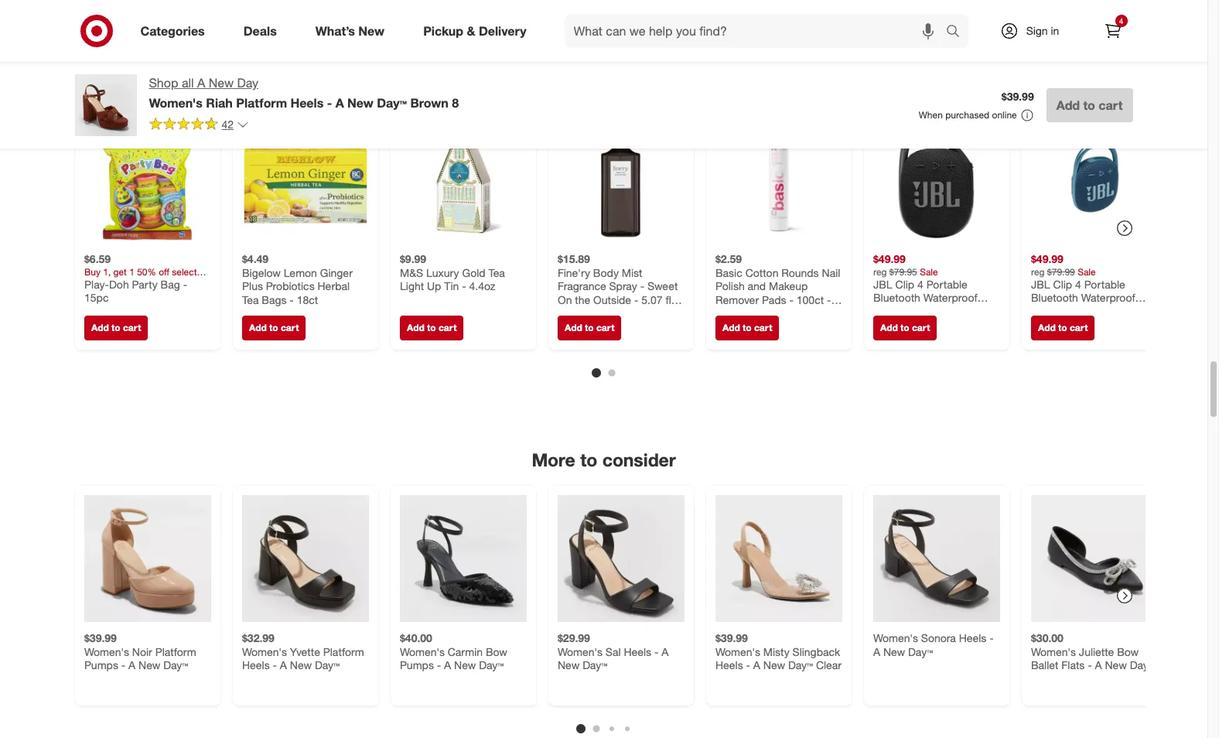 Task type: vqa. For each thing, say whether or not it's contained in the screenshot.


Task type: locate. For each thing, give the bounding box(es) containing it.
plus
[[242, 279, 263, 292]]

1 speaker from the left
[[873, 304, 913, 317]]

sweet
[[647, 279, 678, 292]]

women's inside $39.99 women's misty slingback heels - a new day™ clear
[[715, 645, 760, 658]]

bow right juliette
[[1117, 645, 1139, 658]]

a inside $32.99 women's yvette platform heels - a new day™
[[280, 659, 287, 672]]

more
[[532, 448, 575, 470]]

remover
[[715, 293, 759, 306]]

fl
[[665, 293, 671, 306]]

4 right $79.99
[[1075, 277, 1081, 290]]

5.07
[[641, 293, 662, 306]]

waterproof inside "$49.99 reg $79.99 sale jbl clip 4 portable bluetooth waterproof speaker"
[[1081, 291, 1135, 304]]

add down up
[[722, 322, 740, 333]]

jbl for $49.99 reg $79.95 sale jbl clip 4 portable bluetooth waterproof speaker
[[873, 277, 892, 290]]

0 horizontal spatial jbl
[[873, 277, 892, 290]]

bow
[[485, 645, 507, 658], [1117, 645, 1139, 658]]

new inside $30.00 women's juliette bow ballet flats - a new day™
[[1105, 659, 1127, 672]]

bigelow
[[242, 265, 280, 279]]

2 sale from the left
[[1078, 265, 1096, 277]]

- inside shop all a new day women's riah platform heels - a new day™ brown 8
[[327, 95, 332, 111]]

day™ inside $30.00 women's juliette bow ballet flats - a new day™
[[1130, 659, 1155, 672]]

clip for $49.99 reg $79.95 sale jbl clip 4 portable bluetooth waterproof speaker
[[895, 277, 914, 290]]

bluetooth for $49.99 reg $79.95 sale jbl clip 4 portable bluetooth waterproof speaker
[[873, 291, 920, 304]]

1 horizontal spatial jbl
[[1031, 277, 1050, 290]]

women's down $29.99
[[557, 645, 602, 658]]

0 horizontal spatial $39.99
[[84, 632, 116, 645]]

yvette
[[290, 645, 320, 658]]

ballet
[[1031, 659, 1058, 672]]

$39.99 inside "$39.99 women's noir platform pumps - a new day™"
[[84, 632, 116, 645]]

0 horizontal spatial bluetooth
[[873, 291, 920, 304]]

women's for $32.99 women's yvette platform heels - a new day™
[[242, 645, 287, 658]]

pumps inside $40.00 women's carmin bow pumps - a new day™
[[400, 659, 434, 672]]

2 bluetooth from the left
[[1031, 291, 1078, 304]]

women's for $30.00 women's juliette bow ballet flats - a new day™
[[1031, 645, 1076, 658]]

reg
[[873, 265, 887, 277], [1031, 265, 1045, 277]]

women's inside $32.99 women's yvette platform heels - a new day™
[[242, 645, 287, 658]]

sale inside $49.99 reg $79.95 sale jbl clip 4 portable bluetooth waterproof speaker
[[920, 265, 938, 277]]

2 waterproof from the left
[[1081, 291, 1135, 304]]

cart
[[1099, 97, 1123, 113], [123, 322, 141, 333], [280, 322, 299, 333], [438, 322, 456, 333], [596, 322, 614, 333], [754, 322, 772, 333], [912, 322, 930, 333], [1070, 322, 1088, 333]]

add down 15pc
[[91, 322, 109, 333]]

clip
[[895, 277, 914, 290], [1053, 277, 1072, 290]]

sign
[[1026, 24, 1048, 37]]

1 horizontal spatial jbl clip 4 portable bluetooth waterproof speaker image
[[1031, 116, 1158, 243]]

play-
[[84, 277, 109, 290]]

sal
[[605, 645, 621, 658]]

bluetooth
[[873, 291, 920, 304], [1031, 291, 1078, 304]]

$4.49
[[242, 252, 268, 265]]

18ct
[[296, 293, 318, 306]]

bluetooth inside $49.99 reg $79.95 sale jbl clip 4 portable bluetooth waterproof speaker
[[873, 291, 920, 304]]

1 bluetooth from the left
[[873, 291, 920, 304]]

cart for $9.99 m&s luxury gold tea light up tin - 4.4oz
[[438, 322, 456, 333]]

women's left sonora
[[873, 632, 918, 645]]

0 horizontal spatial jbl clip 4 portable bluetooth waterproof speaker image
[[873, 116, 1000, 243]]

women's sonora heels - a new day™
[[873, 632, 994, 658]]

women's down the $40.00
[[400, 645, 444, 658]]

women's sal heels - a new day™ image
[[557, 495, 684, 622]]

bluetooth inside "$49.99 reg $79.99 sale jbl clip 4 portable bluetooth waterproof speaker"
[[1031, 291, 1078, 304]]

women's down $32.99
[[242, 645, 287, 658]]

$30.00
[[1031, 632, 1063, 645]]

1 horizontal spatial 4
[[1075, 277, 1081, 290]]

women's for $40.00 women's carmin bow pumps - a new day™
[[400, 645, 444, 658]]

pumps
[[84, 659, 118, 672], [400, 659, 434, 672]]

platform right the yvette
[[323, 645, 364, 658]]

-
[[327, 95, 332, 111], [183, 277, 187, 290], [462, 279, 466, 292], [640, 279, 644, 292], [289, 293, 293, 306], [634, 293, 638, 306], [789, 293, 793, 306], [827, 293, 831, 306], [989, 632, 994, 645], [654, 645, 658, 658], [121, 659, 125, 672], [272, 659, 277, 672], [437, 659, 441, 672], [746, 659, 750, 672], [1088, 659, 1092, 672]]

heels
[[290, 95, 324, 111], [959, 632, 986, 645], [624, 645, 651, 658], [242, 659, 269, 672], [715, 659, 743, 672]]

speaker down $79.95
[[873, 304, 913, 317]]

women's left misty
[[715, 645, 760, 658]]

$15.89 fine'ry body mist fragrance spray - sweet on the outside - 5.07 fl oz
[[557, 252, 678, 319]]

1 vertical spatial &
[[731, 306, 738, 319]]

sale for $49.99 reg $79.95 sale jbl clip 4 portable bluetooth waterproof speaker
[[920, 265, 938, 277]]

& right up
[[731, 306, 738, 319]]

add for $2.59 basic cotton rounds nail polish and makeup remover pads - 100ct - up & up™
[[722, 322, 740, 333]]

0 horizontal spatial waterproof
[[923, 291, 977, 304]]

add down the light
[[407, 322, 424, 333]]

cart for $49.99 reg $79.95 sale jbl clip 4 portable bluetooth waterproof speaker
[[912, 322, 930, 333]]

cart for $2.59 basic cotton rounds nail polish and makeup remover pads - 100ct - up & up™
[[754, 322, 772, 333]]

women's inside the women's sonora heels - a new day™
[[873, 632, 918, 645]]

$9.99
[[400, 252, 426, 265]]

$49.99 inside "$49.99 reg $79.99 sale jbl clip 4 portable bluetooth waterproof speaker"
[[1031, 252, 1063, 265]]

pumps for $39.99 women's noir platform pumps - a new day™
[[84, 659, 118, 672]]

- inside play-doh party bag - 15pc
[[183, 277, 187, 290]]

$39.99 inside $39.99 women's misty slingback heels - a new day™ clear
[[715, 632, 748, 645]]

purchased
[[946, 109, 990, 121]]

women's sonora heels - a new day™ link
[[873, 495, 1000, 659]]

1 horizontal spatial portable
[[1084, 277, 1125, 290]]

speaker inside $49.99 reg $79.95 sale jbl clip 4 portable bluetooth waterproof speaker
[[873, 304, 913, 317]]

heels inside $29.99 women's sal heels - a new day™
[[624, 645, 651, 658]]

women's noir platform pumps - a new day™ image
[[84, 495, 211, 622]]

jbl
[[873, 277, 892, 290], [1031, 277, 1050, 290]]

women's sonora heels - a new day™ image
[[873, 495, 1000, 622]]

0 horizontal spatial pumps
[[84, 659, 118, 672]]

on
[[557, 293, 572, 306]]

2 reg from the left
[[1031, 265, 1045, 277]]

1 horizontal spatial &
[[731, 306, 738, 319]]

cart for $49.99 reg $79.99 sale jbl clip 4 portable bluetooth waterproof speaker
[[1070, 322, 1088, 333]]

bow inside $30.00 women's juliette bow ballet flats - a new day™
[[1117, 645, 1139, 658]]

2 $49.99 from the left
[[1031, 252, 1063, 265]]

women's down $30.00
[[1031, 645, 1076, 658]]

clip inside $49.99 reg $79.95 sale jbl clip 4 portable bluetooth waterproof speaker
[[895, 277, 914, 290]]

speaker for $49.99 reg $79.95 sale jbl clip 4 portable bluetooth waterproof speaker
[[873, 304, 913, 317]]

platform right "noir"
[[155, 645, 196, 658]]

jbl inside "$49.99 reg $79.99 sale jbl clip 4 portable bluetooth waterproof speaker"
[[1031, 277, 1050, 290]]

2 jbl clip 4 portable bluetooth waterproof speaker image from the left
[[1031, 116, 1158, 243]]

0 vertical spatial tea
[[488, 265, 505, 279]]

0 horizontal spatial bow
[[485, 645, 507, 658]]

party
[[132, 277, 157, 290]]

add to cart for $49.99 reg $79.99 sale jbl clip 4 portable bluetooth waterproof speaker
[[1038, 322, 1088, 333]]

reg inside "$49.99 reg $79.99 sale jbl clip 4 portable bluetooth waterproof speaker"
[[1031, 265, 1045, 277]]

sign in link
[[987, 14, 1084, 48]]

1 horizontal spatial $39.99
[[715, 632, 748, 645]]

add to cart button for $9.99 m&s luxury gold tea light up tin - 4.4oz
[[400, 315, 463, 340]]

light
[[400, 279, 424, 292]]

fine'ry body mist fragrance spray - sweet on the outside - 5.07 fl oz image
[[557, 116, 684, 243]]

basic cotton rounds nail polish and makeup remover pads - 100ct - up & up™ image
[[715, 116, 842, 243]]

$39.99 for $39.99 women's misty slingback heels - a new day™ clear
[[715, 632, 748, 645]]

reg for $49.99 reg $79.99 sale jbl clip 4 portable bluetooth waterproof speaker
[[1031, 265, 1045, 277]]

$39.99 women's noir platform pumps - a new day™
[[84, 632, 196, 672]]

1 horizontal spatial $49.99
[[1031, 252, 1063, 265]]

1 vertical spatial tea
[[242, 293, 258, 306]]

sale inside "$49.99 reg $79.99 sale jbl clip 4 portable bluetooth waterproof speaker"
[[1078, 265, 1096, 277]]

sale right $79.95
[[920, 265, 938, 277]]

day™
[[377, 95, 407, 111], [908, 645, 933, 658], [163, 659, 188, 672], [314, 659, 339, 672], [479, 659, 503, 672], [582, 659, 607, 672], [788, 659, 813, 672], [1130, 659, 1155, 672]]

women's inside "$39.99 women's noir platform pumps - a new day™"
[[84, 645, 129, 658]]

body
[[593, 265, 619, 279]]

add to cart
[[1057, 97, 1123, 113], [91, 322, 141, 333], [249, 322, 299, 333], [407, 322, 456, 333], [564, 322, 614, 333], [722, 322, 772, 333], [880, 322, 930, 333], [1038, 322, 1088, 333]]

- inside $9.99 m&s luxury gold tea light up tin - 4.4oz
[[462, 279, 466, 292]]

1 waterproof from the left
[[923, 291, 977, 304]]

4 right "in"
[[1119, 16, 1124, 26]]

platform inside "$39.99 women's noir platform pumps - a new day™"
[[155, 645, 196, 658]]

1 bow from the left
[[485, 645, 507, 658]]

platform inside shop all a new day women's riah platform heels - a new day™ brown 8
[[236, 95, 287, 111]]

bag
[[160, 277, 180, 290]]

waterproof inside $49.99 reg $79.95 sale jbl clip 4 portable bluetooth waterproof speaker
[[923, 291, 977, 304]]

pickup & delivery
[[423, 23, 527, 38]]

1 horizontal spatial bluetooth
[[1031, 291, 1078, 304]]

$6.59
[[84, 252, 110, 265]]

cart down 'tin' on the top left
[[438, 322, 456, 333]]

1 reg from the left
[[873, 265, 887, 277]]

tea up 4.4oz
[[488, 265, 505, 279]]

all
[[182, 75, 194, 91]]

1 clip from the left
[[895, 277, 914, 290]]

to
[[1084, 97, 1095, 113], [111, 322, 120, 333], [269, 322, 278, 333], [427, 322, 436, 333], [585, 322, 594, 333], [742, 322, 751, 333], [900, 322, 909, 333], [1058, 322, 1067, 333], [580, 448, 598, 470]]

women's misty slingback heels - a new day™ clear image
[[715, 495, 842, 622]]

reg left $79.95
[[873, 265, 887, 277]]

bluetooth down $79.99
[[1031, 291, 1078, 304]]

& right pickup
[[467, 23, 475, 38]]

2 pumps from the left
[[400, 659, 434, 672]]

2 clip from the left
[[1053, 277, 1072, 290]]

outside
[[593, 293, 631, 306]]

women's carmin bow pumps - a new day™ image
[[400, 495, 527, 622]]

pickup & delivery link
[[410, 14, 546, 48]]

cart down bags
[[280, 322, 299, 333]]

add down $49.99 reg $79.95 sale jbl clip 4 portable bluetooth waterproof speaker
[[880, 322, 898, 333]]

1 $49.99 from the left
[[873, 252, 906, 265]]

1 sale from the left
[[920, 265, 938, 277]]

new inside the women's sonora heels - a new day™
[[883, 645, 905, 658]]

speaker inside "$49.99 reg $79.99 sale jbl clip 4 portable bluetooth waterproof speaker"
[[1031, 304, 1071, 317]]

women's
[[149, 95, 203, 111], [873, 632, 918, 645], [84, 645, 129, 658], [242, 645, 287, 658], [400, 645, 444, 658], [557, 645, 602, 658], [715, 645, 760, 658], [1031, 645, 1076, 658]]

consider
[[602, 448, 676, 470]]

$40.00
[[400, 632, 432, 645]]

portable right $79.95
[[926, 277, 967, 290]]

1 jbl clip 4 portable bluetooth waterproof speaker image from the left
[[873, 116, 1000, 243]]

waterproof
[[923, 291, 977, 304], [1081, 291, 1135, 304]]

women's inside $30.00 women's juliette bow ballet flats - a new day™
[[1031, 645, 1076, 658]]

bow inside $40.00 women's carmin bow pumps - a new day™
[[485, 645, 507, 658]]

cart down "$49.99 reg $79.99 sale jbl clip 4 portable bluetooth waterproof speaker"
[[1070, 322, 1088, 333]]

luxury
[[426, 265, 459, 279]]

4
[[1119, 16, 1124, 26], [917, 277, 923, 290], [1075, 277, 1081, 290]]

0 horizontal spatial platform
[[155, 645, 196, 658]]

8
[[452, 95, 459, 111]]

women's inside $29.99 women's sal heels - a new day™
[[557, 645, 602, 658]]

1 horizontal spatial clip
[[1053, 277, 1072, 290]]

reg for $49.99 reg $79.95 sale jbl clip 4 portable bluetooth waterproof speaker
[[873, 265, 887, 277]]

up™
[[741, 306, 759, 319]]

riah
[[206, 95, 233, 111]]

women's inside $40.00 women's carmin bow pumps - a new day™
[[400, 645, 444, 658]]

$29.99
[[557, 632, 590, 645]]

1 horizontal spatial waterproof
[[1081, 291, 1135, 304]]

0 horizontal spatial clip
[[895, 277, 914, 290]]

add down oz
[[564, 322, 582, 333]]

cart down the up™
[[754, 322, 772, 333]]

shop
[[149, 75, 178, 91]]

4 inside $49.99 reg $79.95 sale jbl clip 4 portable bluetooth waterproof speaker
[[917, 277, 923, 290]]

$39.99 for $39.99
[[1002, 90, 1034, 103]]

day™ inside shop all a new day women's riah platform heels - a new day™ brown 8
[[377, 95, 407, 111]]

$49.99 up $79.99
[[1031, 252, 1063, 265]]

2 horizontal spatial platform
[[323, 645, 364, 658]]

0 horizontal spatial $49.99
[[873, 252, 906, 265]]

add to cart for $9.99 m&s luxury gold tea light up tin - 4.4oz
[[407, 322, 456, 333]]

1 horizontal spatial bow
[[1117, 645, 1139, 658]]

add to cart button
[[1047, 88, 1133, 122], [84, 315, 148, 340], [242, 315, 306, 340], [400, 315, 463, 340], [557, 315, 621, 340], [715, 315, 779, 340], [873, 315, 937, 340], [1031, 315, 1095, 340]]

jbl inside $49.99 reg $79.95 sale jbl clip 4 portable bluetooth waterproof speaker
[[873, 277, 892, 290]]

heels inside shop all a new day women's riah platform heels - a new day™ brown 8
[[290, 95, 324, 111]]

day™ inside $40.00 women's carmin bow pumps - a new day™
[[479, 659, 503, 672]]

- inside $39.99 women's misty slingback heels - a new day™ clear
[[746, 659, 750, 672]]

cart down $49.99 reg $79.95 sale jbl clip 4 portable bluetooth waterproof speaker
[[912, 322, 930, 333]]

day™ inside $39.99 women's misty slingback heels - a new day™ clear
[[788, 659, 813, 672]]

speaker down $79.99
[[1031, 304, 1071, 317]]

new
[[359, 23, 385, 38], [209, 75, 234, 91], [347, 95, 374, 111], [883, 645, 905, 658], [138, 659, 160, 672], [290, 659, 311, 672], [454, 659, 476, 672], [557, 659, 579, 672], [763, 659, 785, 672], [1105, 659, 1127, 672]]

2 speaker from the left
[[1031, 304, 1071, 317]]

heels inside $39.99 women's misty slingback heels - a new day™ clear
[[715, 659, 743, 672]]

tea
[[488, 265, 505, 279], [242, 293, 258, 306]]

$49.99 up $79.95
[[873, 252, 906, 265]]

new inside "$39.99 women's noir platform pumps - a new day™"
[[138, 659, 160, 672]]

- inside the women's sonora heels - a new day™
[[989, 632, 994, 645]]

portable right $79.99
[[1084, 277, 1125, 290]]

what's new
[[315, 23, 385, 38]]

sign in
[[1026, 24, 1059, 37]]

and
[[747, 279, 766, 292]]

1 jbl from the left
[[873, 277, 892, 290]]

add down bags
[[249, 322, 266, 333]]

polish
[[715, 279, 744, 292]]

$49.99 reg $79.95 sale jbl clip 4 portable bluetooth waterproof speaker
[[873, 252, 977, 317]]

0 horizontal spatial 4
[[917, 277, 923, 290]]

0 vertical spatial &
[[467, 23, 475, 38]]

1 horizontal spatial sale
[[1078, 265, 1096, 277]]

2 jbl from the left
[[1031, 277, 1050, 290]]

to for $4.49 bigelow lemon ginger plus probiotics herbal tea bags - 18ct
[[269, 322, 278, 333]]

add to cart for $2.59 basic cotton rounds nail polish and makeup remover pads - 100ct - up & up™
[[722, 322, 772, 333]]

heels inside $32.99 women's yvette platform heels - a new day™
[[242, 659, 269, 672]]

4.4oz
[[469, 279, 495, 292]]

$49.99 for $49.99 reg $79.95 sale jbl clip 4 portable bluetooth waterproof speaker
[[873, 252, 906, 265]]

cart for $15.89 fine'ry body mist fragrance spray - sweet on the outside - 5.07 fl oz
[[596, 322, 614, 333]]

portable inside $49.99 reg $79.95 sale jbl clip 4 portable bluetooth waterproof speaker
[[926, 277, 967, 290]]

to for $49.99 reg $79.95 sale jbl clip 4 portable bluetooth waterproof speaker
[[900, 322, 909, 333]]

$49.99 inside $49.99 reg $79.95 sale jbl clip 4 portable bluetooth waterproof speaker
[[873, 252, 906, 265]]

cart down play-doh party bag - 15pc
[[123, 322, 141, 333]]

1 horizontal spatial reg
[[1031, 265, 1045, 277]]

0 horizontal spatial portable
[[926, 277, 967, 290]]

2 horizontal spatial $39.99
[[1002, 90, 1034, 103]]

day™ inside "$39.99 women's noir platform pumps - a new day™"
[[163, 659, 188, 672]]

4 for $49.99 reg $79.95 sale jbl clip 4 portable bluetooth waterproof speaker
[[917, 277, 923, 290]]

2 bow from the left
[[1117, 645, 1139, 658]]

bow for new
[[1117, 645, 1139, 658]]

add to cart for $15.89 fine'ry body mist fragrance spray - sweet on the outside - 5.07 fl oz
[[564, 322, 614, 333]]

0 horizontal spatial sale
[[920, 265, 938, 277]]

4 right $79.95
[[917, 277, 923, 290]]

women's yvette platform heels - a new day™ image
[[242, 495, 369, 622]]

tea down plus at left top
[[242, 293, 258, 306]]

bluetooth down $79.95
[[873, 291, 920, 304]]

what's new link
[[302, 14, 404, 48]]

add down "$49.99 reg $79.99 sale jbl clip 4 portable bluetooth waterproof speaker"
[[1038, 322, 1056, 333]]

0 horizontal spatial tea
[[242, 293, 258, 306]]

waterproof for $49.99 reg $79.99 sale jbl clip 4 portable bluetooth waterproof speaker
[[1081, 291, 1135, 304]]

reg inside $49.99 reg $79.95 sale jbl clip 4 portable bluetooth waterproof speaker
[[873, 265, 887, 277]]

4 for $49.99 reg $79.99 sale jbl clip 4 portable bluetooth waterproof speaker
[[1075, 277, 1081, 290]]

1 pumps from the left
[[84, 659, 118, 672]]

jbl clip 4 portable bluetooth waterproof speaker image
[[873, 116, 1000, 243], [1031, 116, 1158, 243]]

clip inside "$49.99 reg $79.99 sale jbl clip 4 portable bluetooth waterproof speaker"
[[1053, 277, 1072, 290]]

$49.99
[[873, 252, 906, 265], [1031, 252, 1063, 265]]

portable inside "$49.99 reg $79.99 sale jbl clip 4 portable bluetooth waterproof speaker"
[[1084, 277, 1125, 290]]

1 portable from the left
[[926, 277, 967, 290]]

1 horizontal spatial tea
[[488, 265, 505, 279]]

2 portable from the left
[[1084, 277, 1125, 290]]

$2.59
[[715, 252, 742, 265]]

platform down day
[[236, 95, 287, 111]]

$9.99 m&s luxury gold tea light up tin - 4.4oz
[[400, 252, 505, 292]]

$32.99
[[242, 632, 274, 645]]

women's left "noir"
[[84, 645, 129, 658]]

- inside the $4.49 bigelow lemon ginger plus probiotics herbal tea bags - 18ct
[[289, 293, 293, 306]]

0 horizontal spatial speaker
[[873, 304, 913, 317]]

women's down all
[[149, 95, 203, 111]]

reg left $79.99
[[1031, 265, 1045, 277]]

cart down outside
[[596, 322, 614, 333]]

pumps inside "$39.99 women's noir platform pumps - a new day™"
[[84, 659, 118, 672]]

0 horizontal spatial reg
[[873, 265, 887, 277]]

4 inside "$49.99 reg $79.99 sale jbl clip 4 portable bluetooth waterproof speaker"
[[1075, 277, 1081, 290]]

add to cart button for $4.49 bigelow lemon ginger plus probiotics herbal tea bags - 18ct
[[242, 315, 306, 340]]

1 horizontal spatial speaker
[[1031, 304, 1071, 317]]

bow for day™
[[485, 645, 507, 658]]

platform inside $32.99 women's yvette platform heels - a new day™
[[323, 645, 364, 658]]

bow right carmin
[[485, 645, 507, 658]]

tea inside the $4.49 bigelow lemon ginger plus probiotics herbal tea bags - 18ct
[[242, 293, 258, 306]]

1 horizontal spatial platform
[[236, 95, 287, 111]]

add to cart for $4.49 bigelow lemon ginger plus probiotics herbal tea bags - 18ct
[[249, 322, 299, 333]]

sale right $79.99
[[1078, 265, 1096, 277]]

1 horizontal spatial pumps
[[400, 659, 434, 672]]

image of women's riah platform heels - a new day™ brown 8 image
[[75, 74, 137, 136]]



Task type: describe. For each thing, give the bounding box(es) containing it.
$39.99 women's misty slingback heels - a new day™ clear
[[715, 632, 841, 672]]

& inside $2.59 basic cotton rounds nail polish and makeup remover pads - 100ct - up & up™
[[731, 306, 738, 319]]

women's inside shop all a new day women's riah platform heels - a new day™ brown 8
[[149, 95, 203, 111]]

to for $49.99 reg $79.99 sale jbl clip 4 portable bluetooth waterproof speaker
[[1058, 322, 1067, 333]]

$4.49 bigelow lemon ginger plus probiotics herbal tea bags - 18ct
[[242, 252, 352, 306]]

the
[[575, 293, 590, 306]]

- inside "$39.99 women's noir platform pumps - a new day™"
[[121, 659, 125, 672]]

what's
[[315, 23, 355, 38]]

a inside $39.99 women's misty slingback heels - a new day™ clear
[[753, 659, 760, 672]]

up
[[715, 306, 728, 319]]

4 link
[[1096, 14, 1130, 48]]

noir
[[132, 645, 152, 658]]

add for $49.99 reg $79.95 sale jbl clip 4 portable bluetooth waterproof speaker
[[880, 322, 898, 333]]

herbal
[[317, 279, 349, 292]]

delivery
[[479, 23, 527, 38]]

brown
[[410, 95, 449, 111]]

pads
[[762, 293, 786, 306]]

women's for $39.99 women's noir platform pumps - a new day™
[[84, 645, 129, 658]]

$39.99 for $39.99 women's noir platform pumps - a new day™
[[84, 632, 116, 645]]

bags
[[261, 293, 286, 306]]

add for $15.89 fine'ry body mist fragrance spray - sweet on the outside - 5.07 fl oz
[[564, 322, 582, 333]]

a inside "$39.99 women's noir platform pumps - a new day™"
[[128, 659, 135, 672]]

to for $15.89 fine'ry body mist fragrance spray - sweet on the outside - 5.07 fl oz
[[585, 322, 594, 333]]

up
[[427, 279, 441, 292]]

cart down the 4 link
[[1099, 97, 1123, 113]]

$29.99 women's sal heels - a new day™
[[557, 632, 668, 672]]

cart for $4.49 bigelow lemon ginger plus probiotics herbal tea bags - 18ct
[[280, 322, 299, 333]]

mist
[[622, 265, 642, 279]]

waterproof for $49.99 reg $79.95 sale jbl clip 4 portable bluetooth waterproof speaker
[[923, 291, 977, 304]]

jbl clip 4 portable bluetooth waterproof speaker image for $49.99 reg $79.95 sale jbl clip 4 portable bluetooth waterproof speaker
[[873, 116, 1000, 243]]

tin
[[444, 279, 459, 292]]

day™ inside $32.99 women's yvette platform heels - a new day™
[[314, 659, 339, 672]]

online
[[992, 109, 1017, 121]]

$79.95
[[889, 265, 917, 277]]

15pc
[[84, 291, 108, 304]]

new inside $40.00 women's carmin bow pumps - a new day™
[[454, 659, 476, 672]]

gold
[[462, 265, 485, 279]]

day™ inside the women's sonora heels - a new day™
[[908, 645, 933, 658]]

portable for $49.99 reg $79.95 sale jbl clip 4 portable bluetooth waterproof speaker
[[926, 277, 967, 290]]

jbl for $49.99 reg $79.99 sale jbl clip 4 portable bluetooth waterproof speaker
[[1031, 277, 1050, 290]]

in
[[1051, 24, 1059, 37]]

flats
[[1061, 659, 1085, 672]]

women's juliette bow ballet flats - a new day™ image
[[1031, 495, 1158, 622]]

cotton
[[745, 265, 778, 279]]

tea inside $9.99 m&s luxury gold tea light up tin - 4.4oz
[[488, 265, 505, 279]]

add for $9.99 m&s luxury gold tea light up tin - 4.4oz
[[407, 322, 424, 333]]

$49.99 reg $79.99 sale jbl clip 4 portable bluetooth waterproof speaker
[[1031, 252, 1135, 317]]

new inside $32.99 women's yvette platform heels - a new day™
[[290, 659, 311, 672]]

deals link
[[230, 14, 296, 48]]

doh
[[109, 277, 129, 290]]

rounds
[[781, 265, 819, 279]]

day™ inside $29.99 women's sal heels - a new day™
[[582, 659, 607, 672]]

m&s
[[400, 265, 423, 279]]

100ct
[[796, 293, 824, 306]]

new inside $29.99 women's sal heels - a new day™
[[557, 659, 579, 672]]

when
[[919, 109, 943, 121]]

bigelow lemon ginger plus probiotics herbal tea bags - 18ct image
[[242, 116, 369, 243]]

a inside $40.00 women's carmin bow pumps - a new day™
[[444, 659, 451, 672]]

misty
[[763, 645, 789, 658]]

probiotics
[[266, 279, 314, 292]]

platform for $39.99 women's noir platform pumps - a new day™
[[155, 645, 196, 658]]

oz
[[557, 306, 569, 319]]

add to cart button for $2.59 basic cotton rounds nail polish and makeup remover pads - 100ct - up & up™
[[715, 315, 779, 340]]

pumps for $40.00 women's carmin bow pumps - a new day™
[[400, 659, 434, 672]]

when purchased online
[[919, 109, 1017, 121]]

42
[[222, 117, 234, 131]]

- inside $30.00 women's juliette bow ballet flats - a new day™
[[1088, 659, 1092, 672]]

day
[[237, 75, 258, 91]]

play-doh party bag - 15pc
[[84, 277, 187, 304]]

fragrance
[[557, 279, 606, 292]]

women's for $39.99 women's misty slingback heels - a new day™ clear
[[715, 645, 760, 658]]

to for $2.59 basic cotton rounds nail polish and makeup remover pads - 100ct - up & up™
[[742, 322, 751, 333]]

clip for $49.99 reg $79.99 sale jbl clip 4 portable bluetooth waterproof speaker
[[1053, 277, 1072, 290]]

nail
[[822, 265, 840, 279]]

ginger
[[320, 265, 352, 279]]

$79.99
[[1047, 265, 1075, 277]]

add for $4.49 bigelow lemon ginger plus probiotics herbal tea bags - 18ct
[[249, 322, 266, 333]]

basic
[[715, 265, 742, 279]]

sonora
[[921, 632, 956, 645]]

deals
[[244, 23, 277, 38]]

platform for $32.99 women's yvette platform heels - a new day™
[[323, 645, 364, 658]]

add to cart for $49.99 reg $79.95 sale jbl clip 4 portable bluetooth waterproof speaker
[[880, 322, 930, 333]]

sale for $49.99 reg $79.99 sale jbl clip 4 portable bluetooth waterproof speaker
[[1078, 265, 1096, 277]]

categories
[[140, 23, 205, 38]]

bluetooth for $49.99 reg $79.99 sale jbl clip 4 portable bluetooth waterproof speaker
[[1031, 291, 1078, 304]]

jbl clip 4 portable bluetooth waterproof speaker image for $49.99 reg $79.99 sale jbl clip 4 portable bluetooth waterproof speaker
[[1031, 116, 1158, 243]]

add right online on the top
[[1057, 97, 1080, 113]]

m&s luxury gold tea light up tin - 4.4oz image
[[400, 116, 527, 243]]

add to cart button for $49.99 reg $79.95 sale jbl clip 4 portable bluetooth waterproof speaker
[[873, 315, 937, 340]]

- inside $40.00 women's carmin bow pumps - a new day™
[[437, 659, 441, 672]]

$40.00 women's carmin bow pumps - a new day™
[[400, 632, 507, 672]]

0 horizontal spatial &
[[467, 23, 475, 38]]

- inside $32.99 women's yvette platform heels - a new day™
[[272, 659, 277, 672]]

carmin
[[447, 645, 482, 658]]

pickup
[[423, 23, 464, 38]]

a inside $29.99 women's sal heels - a new day™
[[661, 645, 668, 658]]

new inside $39.99 women's misty slingback heels - a new day™ clear
[[763, 659, 785, 672]]

to for $9.99 m&s luxury gold tea light up tin - 4.4oz
[[427, 322, 436, 333]]

What can we help you find? suggestions appear below search field
[[564, 14, 950, 48]]

add to cart button for $49.99 reg $79.99 sale jbl clip 4 portable bluetooth waterproof speaker
[[1031, 315, 1095, 340]]

makeup
[[769, 279, 808, 292]]

search
[[939, 24, 976, 40]]

a inside the women's sonora heels - a new day™
[[873, 645, 880, 658]]

$32.99 women's yvette platform heels - a new day™
[[242, 632, 364, 672]]

women's for $29.99 women's sal heels - a new day™
[[557, 645, 602, 658]]

$49.99 for $49.99 reg $79.99 sale jbl clip 4 portable bluetooth waterproof speaker
[[1031, 252, 1063, 265]]

a inside $30.00 women's juliette bow ballet flats - a new day™
[[1095, 659, 1102, 672]]

more to consider
[[532, 448, 676, 470]]

slingback
[[792, 645, 840, 658]]

juliette
[[1079, 645, 1114, 658]]

heels inside the women's sonora heels - a new day™
[[959, 632, 986, 645]]

add to cart button for $15.89 fine'ry body mist fragrance spray - sweet on the outside - 5.07 fl oz
[[557, 315, 621, 340]]

add for $49.99 reg $79.99 sale jbl clip 4 portable bluetooth waterproof speaker
[[1038, 322, 1056, 333]]

$2.59 basic cotton rounds nail polish and makeup remover pads - 100ct - up & up™
[[715, 252, 840, 319]]

play-doh party bag - 15pc image
[[84, 116, 211, 243]]

portable for $49.99 reg $79.99 sale jbl clip 4 portable bluetooth waterproof speaker
[[1084, 277, 1125, 290]]

categories link
[[127, 14, 224, 48]]

spray
[[609, 279, 637, 292]]

- inside $29.99 women's sal heels - a new day™
[[654, 645, 658, 658]]

lemon
[[283, 265, 317, 279]]

speaker for $49.99 reg $79.99 sale jbl clip 4 portable bluetooth waterproof speaker
[[1031, 304, 1071, 317]]

2 horizontal spatial 4
[[1119, 16, 1124, 26]]

search button
[[939, 14, 976, 51]]



